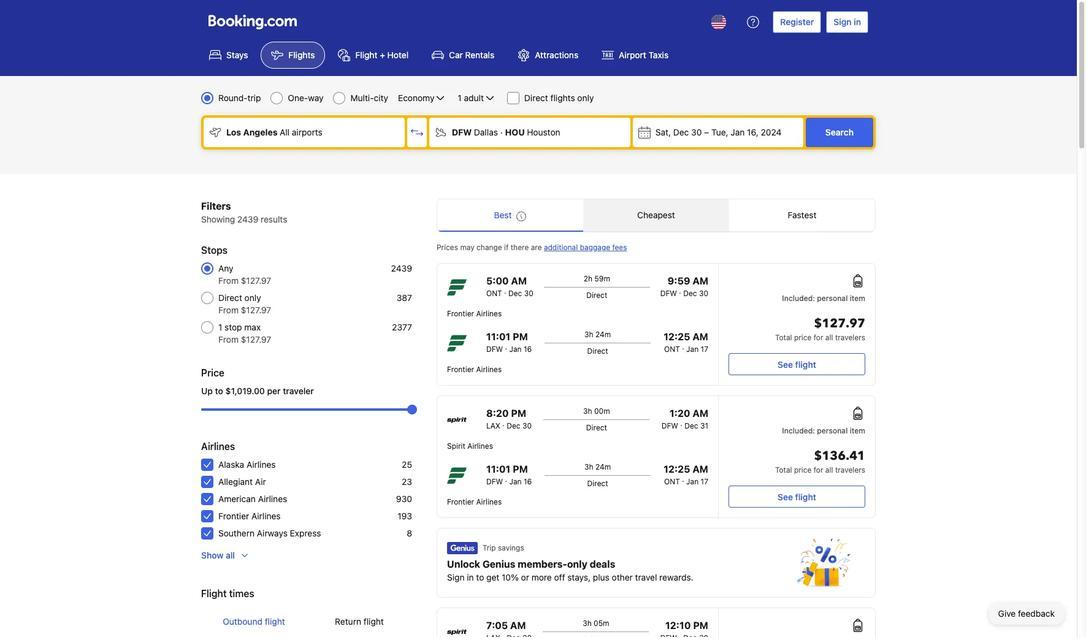 Task type: locate. For each thing, give the bounding box(es) containing it.
1 vertical spatial ont
[[664, 345, 680, 354]]

1 vertical spatial price
[[794, 465, 812, 475]]

for inside the $136.41 total price for all travelers
[[814, 465, 823, 475]]

1 vertical spatial see flight
[[778, 492, 816, 502]]

1 vertical spatial 12:25 am ont . jan 17
[[664, 464, 708, 486]]

savings
[[498, 543, 524, 553]]

from down any
[[218, 275, 239, 286]]

attractions
[[535, 50, 578, 60]]

. inside 1:20 am dfw . dec 31
[[680, 419, 682, 428]]

all for $127.97
[[825, 333, 833, 342]]

ont inside '5:00 am ont . dec 30'
[[486, 289, 502, 298]]

12:25 down 1:20 am dfw . dec 31 at the bottom
[[664, 464, 690, 475]]

1 vertical spatial all
[[825, 465, 833, 475]]

give feedback button
[[988, 603, 1065, 625]]

total inside $127.97 total price for all travelers
[[775, 333, 792, 342]]

airlines up 8:20
[[476, 365, 502, 374]]

1 17 from the top
[[701, 345, 708, 354]]

12:25 for $127.97
[[664, 331, 690, 342]]

1 horizontal spatial flight
[[355, 50, 377, 60]]

1 vertical spatial 2439
[[391, 263, 412, 274]]

1 vertical spatial tab list
[[201, 606, 412, 637]]

all
[[825, 333, 833, 342], [825, 465, 833, 475], [226, 550, 235, 561]]

2 vertical spatial ont
[[664, 477, 680, 486]]

to inside unlock genius members-only deals sign in to get 10% or more off stays, plus other travel rewards.
[[476, 572, 484, 583]]

item up $136.41
[[850, 426, 865, 435]]

1:20
[[670, 408, 690, 419]]

30 inside '8:20 pm lax . dec 30'
[[522, 421, 532, 431]]

dec right sat,
[[673, 127, 689, 137]]

only inside unlock genius members-only deals sign in to get 10% or more off stays, plus other travel rewards.
[[567, 559, 587, 570]]

12:25 am ont . jan 17
[[664, 331, 708, 354], [664, 464, 708, 486]]

1 personal from the top
[[817, 294, 848, 303]]

1 16 from the top
[[524, 345, 532, 354]]

0 vertical spatial in
[[854, 17, 861, 27]]

+
[[380, 50, 385, 60]]

prices may change if there are additional baggage fees
[[437, 243, 627, 252]]

1 vertical spatial item
[[850, 426, 865, 435]]

see flight button down $127.97 total price for all travelers
[[729, 353, 865, 375]]

1 vertical spatial 24m
[[595, 462, 611, 472]]

1 vertical spatial flight
[[201, 588, 227, 599]]

2 vertical spatial only
[[567, 559, 587, 570]]

only right flights
[[577, 93, 594, 103]]

included: personal item up $136.41
[[782, 426, 865, 435]]

0 vertical spatial 1
[[458, 93, 462, 103]]

1 left adult
[[458, 93, 462, 103]]

flight
[[795, 359, 816, 369], [795, 492, 816, 502], [265, 616, 285, 627], [364, 616, 384, 627]]

2 item from the top
[[850, 426, 865, 435]]

see
[[778, 359, 793, 369], [778, 492, 793, 502]]

0 horizontal spatial to
[[215, 386, 223, 396]]

2 see flight from the top
[[778, 492, 816, 502]]

1 vertical spatial see flight button
[[729, 486, 865, 508]]

in inside unlock genius members-only deals sign in to get 10% or more off stays, plus other travel rewards.
[[467, 572, 474, 583]]

1 vertical spatial 17
[[701, 477, 708, 486]]

flight
[[355, 50, 377, 60], [201, 588, 227, 599]]

1 travelers from the top
[[835, 333, 865, 342]]

2 24m from the top
[[595, 462, 611, 472]]

0 vertical spatial tab list
[[437, 199, 875, 232]]

2 price from the top
[[794, 465, 812, 475]]

11:01 for $127.97
[[486, 331, 510, 342]]

0 horizontal spatial in
[[467, 572, 474, 583]]

am right the 9:59 in the top of the page
[[693, 275, 708, 286]]

30 inside '5:00 am ont . dec 30'
[[524, 289, 533, 298]]

pm down '8:20 pm lax . dec 30' at the left of the page
[[513, 464, 528, 475]]

0 vertical spatial only
[[577, 93, 594, 103]]

american airlines
[[218, 494, 287, 504]]

personal up $127.97 total price for all travelers
[[817, 294, 848, 303]]

up
[[201, 386, 213, 396]]

1 vertical spatial from
[[218, 305, 239, 315]]

return
[[335, 616, 361, 627]]

2 included: personal item from the top
[[782, 426, 865, 435]]

outbound flight
[[223, 616, 285, 627]]

ont for $127.97
[[664, 345, 680, 354]]

see flight for $136.41
[[778, 492, 816, 502]]

dec inside dropdown button
[[673, 127, 689, 137]]

register link
[[773, 11, 821, 33]]

$127.97
[[241, 275, 271, 286], [241, 305, 271, 315], [814, 315, 865, 332], [241, 334, 271, 345]]

1 horizontal spatial 1
[[458, 93, 462, 103]]

personal up $136.41
[[817, 426, 848, 435]]

1 included: from the top
[[782, 294, 815, 303]]

1 vertical spatial to
[[476, 572, 484, 583]]

2439 up 387
[[391, 263, 412, 274]]

1 vertical spatial travelers
[[835, 465, 865, 475]]

dec for 1:20 am
[[685, 421, 698, 431]]

12:25 am ont . jan 17 for $127.97
[[664, 331, 708, 354]]

30 for 5:00 am
[[524, 289, 533, 298]]

item for $127.97
[[850, 294, 865, 303]]

1 price from the top
[[794, 333, 812, 342]]

2 11:01 pm dfw . jan 16 from the top
[[486, 464, 532, 486]]

from inside 1 stop max from $127.97
[[218, 334, 239, 345]]

may
[[460, 243, 475, 252]]

fastest button
[[729, 199, 875, 231]]

only up stays,
[[567, 559, 587, 570]]

dec for 8:20 pm
[[507, 421, 520, 431]]

25
[[402, 459, 412, 470]]

included: personal item up $127.97 total price for all travelers
[[782, 294, 865, 303]]

7:05 am
[[486, 620, 526, 631]]

3h 24m down '3h 00m'
[[584, 462, 611, 472]]

rewards.
[[659, 572, 693, 583]]

only down any from $127.97
[[245, 293, 261, 303]]

dec inside 9:59 am dfw . dec 30
[[683, 289, 697, 298]]

fees
[[612, 243, 627, 252]]

dec left 31
[[685, 421, 698, 431]]

0 vertical spatial 2439
[[237, 214, 258, 224]]

17
[[701, 345, 708, 354], [701, 477, 708, 486]]

0 horizontal spatial 2439
[[237, 214, 258, 224]]

0 vertical spatial see
[[778, 359, 793, 369]]

11:01 pm dfw . jan 16
[[486, 331, 532, 354], [486, 464, 532, 486]]

car
[[449, 50, 463, 60]]

cheapest button
[[583, 199, 729, 231]]

included: personal item for $136.41
[[782, 426, 865, 435]]

2 total from the top
[[775, 465, 792, 475]]

0 vertical spatial ont
[[486, 289, 502, 298]]

2 see from the top
[[778, 492, 793, 502]]

11:01 pm dfw . jan 16 down '5:00 am ont . dec 30' at the top
[[486, 331, 532, 354]]

only
[[577, 93, 594, 103], [245, 293, 261, 303], [567, 559, 587, 570]]

1 see flight button from the top
[[729, 353, 865, 375]]

filters showing 2439 results
[[201, 201, 287, 224]]

multi-city
[[350, 93, 388, 103]]

1 vertical spatial sign
[[447, 572, 465, 583]]

30 inside 9:59 am dfw . dec 30
[[699, 289, 708, 298]]

2 17 from the top
[[701, 477, 708, 486]]

economy
[[398, 93, 434, 103]]

total for $136.41
[[775, 465, 792, 475]]

0 horizontal spatial sign
[[447, 572, 465, 583]]

0 vertical spatial 12:25 am ont . jan 17
[[664, 331, 708, 354]]

0 vertical spatial 12:25
[[664, 331, 690, 342]]

1 vertical spatial included: personal item
[[782, 426, 865, 435]]

$136.41 total price for all travelers
[[775, 448, 865, 475]]

1 total from the top
[[775, 333, 792, 342]]

dec for 9:59 am
[[683, 289, 697, 298]]

in down unlock
[[467, 572, 474, 583]]

trip savings
[[483, 543, 524, 553]]

0 vertical spatial 24m
[[595, 330, 611, 339]]

see flight for $127.97
[[778, 359, 816, 369]]

am inside 1:20 am dfw . dec 31
[[693, 408, 708, 419]]

1 vertical spatial included:
[[782, 426, 815, 435]]

1 vertical spatial total
[[775, 465, 792, 475]]

attractions link
[[507, 42, 589, 69]]

from down stop at the left of page
[[218, 334, 239, 345]]

1 see flight from the top
[[778, 359, 816, 369]]

24m down 00m
[[595, 462, 611, 472]]

direct only from $127.97
[[218, 293, 271, 315]]

genius image
[[797, 538, 851, 588], [447, 542, 478, 554], [447, 542, 478, 554]]

12:25 down 9:59 am dfw . dec 30
[[664, 331, 690, 342]]

dfw dallas · hou houston
[[452, 127, 560, 137]]

1 vertical spatial 3h 24m
[[584, 462, 611, 472]]

2 vertical spatial all
[[226, 550, 235, 561]]

2 from from the top
[[218, 305, 239, 315]]

11:01 pm dfw . jan 16 for $127.97
[[486, 331, 532, 354]]

12:25 am ont . jan 17 down 9:59 am dfw . dec 30
[[664, 331, 708, 354]]

16,
[[747, 127, 758, 137]]

3h 24m down 2h 59m
[[584, 330, 611, 339]]

or
[[521, 572, 529, 583]]

dec inside '8:20 pm lax . dec 30'
[[507, 421, 520, 431]]

1 11:01 pm dfw . jan 16 from the top
[[486, 331, 532, 354]]

additional baggage fees link
[[544, 243, 627, 252]]

airlines up trip
[[476, 497, 502, 507]]

0 horizontal spatial flight
[[201, 588, 227, 599]]

1 horizontal spatial tab list
[[437, 199, 875, 232]]

11:01 down spirit airlines
[[486, 464, 510, 475]]

0 horizontal spatial tab list
[[201, 606, 412, 637]]

to
[[215, 386, 223, 396], [476, 572, 484, 583]]

8
[[407, 528, 412, 538]]

jan
[[731, 127, 745, 137], [509, 345, 522, 354], [686, 345, 699, 354], [509, 477, 522, 486], [686, 477, 699, 486]]

booking.com logo image
[[209, 14, 297, 29], [209, 14, 297, 29]]

1 vertical spatial 11:01 pm dfw . jan 16
[[486, 464, 532, 486]]

0 vertical spatial 3h 24m
[[584, 330, 611, 339]]

2 11:01 from the top
[[486, 464, 510, 475]]

am inside '5:00 am ont . dec 30'
[[511, 275, 527, 286]]

give feedback
[[998, 608, 1055, 619]]

return flight
[[335, 616, 384, 627]]

0 vertical spatial to
[[215, 386, 223, 396]]

see flight button for $127.97
[[729, 353, 865, 375]]

1 11:01 from the top
[[486, 331, 510, 342]]

0 vertical spatial 11:01
[[486, 331, 510, 342]]

12:25 am ont . jan 17 down 31
[[664, 464, 708, 486]]

1 from from the top
[[218, 275, 239, 286]]

best image
[[517, 212, 526, 221]]

travelers inside the $136.41 total price for all travelers
[[835, 465, 865, 475]]

baggage
[[580, 243, 610, 252]]

1 horizontal spatial in
[[854, 17, 861, 27]]

24m down 59m
[[595, 330, 611, 339]]

from
[[218, 275, 239, 286], [218, 305, 239, 315], [218, 334, 239, 345]]

see flight button down the $136.41 total price for all travelers
[[729, 486, 865, 508]]

in right register
[[854, 17, 861, 27]]

1 vertical spatial 12:25
[[664, 464, 690, 475]]

tab list
[[437, 199, 875, 232], [201, 606, 412, 637]]

11:01 pm dfw . jan 16 down spirit airlines
[[486, 464, 532, 486]]

2 see flight button from the top
[[729, 486, 865, 508]]

1 vertical spatial in
[[467, 572, 474, 583]]

930
[[396, 494, 412, 504]]

included:
[[782, 294, 815, 303], [782, 426, 815, 435]]

2 12:25 am ont . jan 17 from the top
[[664, 464, 708, 486]]

0 vertical spatial included:
[[782, 294, 815, 303]]

fastest
[[788, 210, 817, 220]]

dec right lax
[[507, 421, 520, 431]]

16 for $136.41
[[524, 477, 532, 486]]

1 vertical spatial 1
[[218, 322, 222, 332]]

11:01 down '5:00 am ont . dec 30' at the top
[[486, 331, 510, 342]]

show
[[201, 550, 223, 561]]

0 vertical spatial see flight
[[778, 359, 816, 369]]

0 vertical spatial flight
[[355, 50, 377, 60]]

for for $136.41
[[814, 465, 823, 475]]

included: up the $136.41 total price for all travelers
[[782, 426, 815, 435]]

to left get
[[476, 572, 484, 583]]

0 vertical spatial personal
[[817, 294, 848, 303]]

0 vertical spatial 11:01 pm dfw . jan 16
[[486, 331, 532, 354]]

0 vertical spatial for
[[814, 333, 823, 342]]

23
[[402, 477, 412, 487]]

dallas
[[474, 127, 498, 137]]

10%
[[502, 572, 519, 583]]

1 vertical spatial personal
[[817, 426, 848, 435]]

see for $127.97
[[778, 359, 793, 369]]

flight left times
[[201, 588, 227, 599]]

1 for from the top
[[814, 333, 823, 342]]

price inside the $136.41 total price for all travelers
[[794, 465, 812, 475]]

1 horizontal spatial sign
[[834, 17, 852, 27]]

sign in link
[[826, 11, 868, 33]]

11:01
[[486, 331, 510, 342], [486, 464, 510, 475]]

0 vertical spatial from
[[218, 275, 239, 286]]

1 left stop at the left of page
[[218, 322, 222, 332]]

dec
[[673, 127, 689, 137], [508, 289, 522, 298], [683, 289, 697, 298], [507, 421, 520, 431], [685, 421, 698, 431]]

dfw
[[452, 127, 472, 137], [660, 289, 677, 298], [486, 345, 503, 354], [662, 421, 678, 431], [486, 477, 503, 486]]

3h 24m
[[584, 330, 611, 339], [584, 462, 611, 472]]

flights link
[[261, 42, 325, 69]]

2 16 from the top
[[524, 477, 532, 486]]

1 for 1 stop max from $127.97
[[218, 322, 222, 332]]

pm
[[513, 331, 528, 342], [511, 408, 526, 419], [513, 464, 528, 475], [693, 620, 708, 631]]

0 vertical spatial see flight button
[[729, 353, 865, 375]]

dec inside 1:20 am dfw . dec 31
[[685, 421, 698, 431]]

0 vertical spatial included: personal item
[[782, 294, 865, 303]]

houston
[[527, 127, 560, 137]]

dec down 5:00
[[508, 289, 522, 298]]

for inside $127.97 total price for all travelers
[[814, 333, 823, 342]]

1 vertical spatial 16
[[524, 477, 532, 486]]

9:59 am dfw . dec 30
[[660, 275, 708, 298]]

30 for 9:59 am
[[699, 289, 708, 298]]

travelers inside $127.97 total price for all travelers
[[835, 333, 865, 342]]

item up $127.97 total price for all travelers
[[850, 294, 865, 303]]

2 vertical spatial from
[[218, 334, 239, 345]]

2 included: from the top
[[782, 426, 815, 435]]

2 personal from the top
[[817, 426, 848, 435]]

only inside direct only from $127.97
[[245, 293, 261, 303]]

am inside 9:59 am dfw . dec 30
[[693, 275, 708, 286]]

included: personal item
[[782, 294, 865, 303], [782, 426, 865, 435]]

total inside the $136.41 total price for all travelers
[[775, 465, 792, 475]]

other
[[612, 572, 633, 583]]

see flight down the $136.41 total price for all travelers
[[778, 492, 816, 502]]

0 horizontal spatial 1
[[218, 322, 222, 332]]

3h
[[584, 330, 593, 339], [583, 407, 592, 416], [584, 462, 593, 472], [583, 619, 592, 628]]

1 item from the top
[[850, 294, 865, 303]]

2 for from the top
[[814, 465, 823, 475]]

up to $1,019.00 per traveler
[[201, 386, 314, 396]]

to right up
[[215, 386, 223, 396]]

1 included: personal item from the top
[[782, 294, 865, 303]]

see down the $136.41 total price for all travelers
[[778, 492, 793, 502]]

1 vertical spatial 11:01
[[486, 464, 510, 475]]

frontier airlines down american airlines
[[218, 511, 281, 521]]

sign right register
[[834, 17, 852, 27]]

included: personal item for $127.97
[[782, 294, 865, 303]]

from up stop at the left of page
[[218, 305, 239, 315]]

all inside $127.97 total price for all travelers
[[825, 333, 833, 342]]

price inside $127.97 total price for all travelers
[[794, 333, 812, 342]]

17 for $127.97
[[701, 345, 708, 354]]

2439
[[237, 214, 258, 224], [391, 263, 412, 274]]

1 vertical spatial for
[[814, 465, 823, 475]]

1 vertical spatial only
[[245, 293, 261, 303]]

outbound
[[223, 616, 262, 627]]

1 inside popup button
[[458, 93, 462, 103]]

2439 left results
[[237, 214, 258, 224]]

3 from from the top
[[218, 334, 239, 345]]

am down 31
[[693, 464, 708, 475]]

stays,
[[567, 572, 591, 583]]

see down $127.97 total price for all travelers
[[778, 359, 793, 369]]

1 24m from the top
[[595, 330, 611, 339]]

1 3h 24m from the top
[[584, 330, 611, 339]]

see flight
[[778, 359, 816, 369], [778, 492, 816, 502]]

24m for $136.41
[[595, 462, 611, 472]]

am up 31
[[693, 408, 708, 419]]

2 3h 24m from the top
[[584, 462, 611, 472]]

angeles
[[243, 127, 278, 137]]

am right 5:00
[[511, 275, 527, 286]]

flight down $127.97 total price for all travelers
[[795, 359, 816, 369]]

1 12:25 from the top
[[664, 331, 690, 342]]

12:10 pm
[[665, 620, 708, 631]]

1 horizontal spatial to
[[476, 572, 484, 583]]

1 vertical spatial see
[[778, 492, 793, 502]]

0 vertical spatial travelers
[[835, 333, 865, 342]]

17 for $136.41
[[701, 477, 708, 486]]

stops
[[201, 245, 228, 256]]

8:20 pm lax . dec 30
[[486, 408, 532, 431]]

dec down the 9:59 in the top of the page
[[683, 289, 697, 298]]

pm inside '8:20 pm lax . dec 30'
[[511, 408, 526, 419]]

sign down unlock
[[447, 572, 465, 583]]

1 inside 1 stop max from $127.97
[[218, 322, 222, 332]]

2 travelers from the top
[[835, 465, 865, 475]]

dec for 5:00 am
[[508, 289, 522, 298]]

0 vertical spatial total
[[775, 333, 792, 342]]

3h left 00m
[[583, 407, 592, 416]]

best
[[494, 210, 512, 220]]

2 12:25 from the top
[[664, 464, 690, 475]]

trip
[[483, 543, 496, 553]]

$1,019.00
[[225, 386, 265, 396]]

flight right outbound
[[265, 616, 285, 627]]

11:01 pm dfw . jan 16 for $136.41
[[486, 464, 532, 486]]

flight inside flight + hotel link
[[355, 50, 377, 60]]

search button
[[806, 118, 873, 147]]

am down 9:59 am dfw . dec 30
[[693, 331, 708, 342]]

round-
[[218, 93, 248, 103]]

dec inside '5:00 am ont . dec 30'
[[508, 289, 522, 298]]

11:01 for $136.41
[[486, 464, 510, 475]]

flight left +
[[355, 50, 377, 60]]

pm right 8:20
[[511, 408, 526, 419]]

0 vertical spatial 17
[[701, 345, 708, 354]]

0 vertical spatial item
[[850, 294, 865, 303]]

see flight down $127.97 total price for all travelers
[[778, 359, 816, 369]]

airlines right spirit
[[467, 442, 493, 451]]

0 vertical spatial 16
[[524, 345, 532, 354]]

0 vertical spatial all
[[825, 333, 833, 342]]

all inside the $136.41 total price for all travelers
[[825, 465, 833, 475]]

included: up $127.97 total price for all travelers
[[782, 294, 815, 303]]

3h down '3h 00m'
[[584, 462, 593, 472]]

1 12:25 am ont . jan 17 from the top
[[664, 331, 708, 354]]

frontier airlines up 8:20
[[447, 365, 502, 374]]

8:20
[[486, 408, 509, 419]]

1 see from the top
[[778, 359, 793, 369]]

0 vertical spatial price
[[794, 333, 812, 342]]

all inside button
[[226, 550, 235, 561]]



Task type: vqa. For each thing, say whether or not it's contained in the screenshot.


Task type: describe. For each thing, give the bounding box(es) containing it.
travelers for $136.41
[[835, 465, 865, 475]]

jan inside dropdown button
[[731, 127, 745, 137]]

2h 59m
[[584, 274, 610, 283]]

car rentals link
[[421, 42, 505, 69]]

alaska
[[218, 459, 244, 470]]

trip
[[248, 93, 261, 103]]

flights
[[289, 50, 315, 60]]

any from $127.97
[[218, 263, 271, 286]]

return flight button
[[307, 606, 412, 637]]

total for $127.97
[[775, 333, 792, 342]]

personal for $136.41
[[817, 426, 848, 435]]

personal for $127.97
[[817, 294, 848, 303]]

flight for flight times
[[201, 588, 227, 599]]

·
[[500, 127, 503, 137]]

59m
[[594, 274, 610, 283]]

0 vertical spatial sign
[[834, 17, 852, 27]]

sat, dec 30 – tue, jan 16, 2024 button
[[633, 118, 803, 147]]

. inside '8:20 pm lax . dec 30'
[[502, 419, 505, 428]]

travelers for $127.97
[[835, 333, 865, 342]]

times
[[229, 588, 254, 599]]

results
[[261, 214, 287, 224]]

2439 inside filters showing 2439 results
[[237, 214, 258, 224]]

express
[[290, 528, 321, 538]]

spirit
[[447, 442, 465, 451]]

airlines down 5:00
[[476, 309, 502, 318]]

all
[[280, 127, 290, 137]]

sign inside unlock genius members-only deals sign in to get 10% or more off stays, plus other travel rewards.
[[447, 572, 465, 583]]

all for $136.41
[[825, 465, 833, 475]]

traveler
[[283, 386, 314, 396]]

price for $136.41
[[794, 465, 812, 475]]

flight down the $136.41 total price for all travelers
[[795, 492, 816, 502]]

price for $127.97
[[794, 333, 812, 342]]

30 for 8:20 pm
[[522, 421, 532, 431]]

am right 7:05
[[510, 620, 526, 631]]

feedback
[[1018, 608, 1055, 619]]

included: for $127.97
[[782, 294, 815, 303]]

05m
[[594, 619, 609, 628]]

genius
[[483, 559, 515, 570]]

1 stop max from $127.97
[[218, 322, 271, 345]]

see for $136.41
[[778, 492, 793, 502]]

$127.97 inside any from $127.97
[[241, 275, 271, 286]]

frontier airlines up trip
[[447, 497, 502, 507]]

dfw inside 9:59 am dfw . dec 30
[[660, 289, 677, 298]]

3h left 05m
[[583, 619, 592, 628]]

per
[[267, 386, 281, 396]]

tab list containing outbound flight
[[201, 606, 412, 637]]

for for $127.97
[[814, 333, 823, 342]]

12:25 for $136.41
[[664, 464, 690, 475]]

. inside 9:59 am dfw . dec 30
[[679, 286, 681, 296]]

from inside any from $127.97
[[218, 275, 239, 286]]

1 horizontal spatial 2439
[[391, 263, 412, 274]]

hotel
[[387, 50, 408, 60]]

direct inside direct only from $127.97
[[218, 293, 242, 303]]

airport taxis
[[619, 50, 669, 60]]

$127.97 inside $127.97 total price for all travelers
[[814, 315, 865, 332]]

off
[[554, 572, 565, 583]]

flight for flight + hotel
[[355, 50, 377, 60]]

tab list containing best
[[437, 199, 875, 232]]

show all button
[[196, 545, 254, 567]]

30 inside dropdown button
[[691, 127, 702, 137]]

airways
[[257, 528, 288, 538]]

24m for $127.97
[[595, 330, 611, 339]]

in inside sign in link
[[854, 17, 861, 27]]

flight right return
[[364, 616, 384, 627]]

2377
[[392, 322, 412, 332]]

allegiant
[[218, 477, 253, 487]]

9:59
[[668, 275, 690, 286]]

airlines up air
[[247, 459, 276, 470]]

31
[[700, 421, 708, 431]]

3h 24m for $127.97
[[584, 330, 611, 339]]

ont for $136.41
[[664, 477, 680, 486]]

allegiant air
[[218, 477, 266, 487]]

sign in
[[834, 17, 861, 27]]

airlines up 'alaska'
[[201, 441, 235, 452]]

plus
[[593, 572, 609, 583]]

flights
[[550, 93, 575, 103]]

travel
[[635, 572, 657, 583]]

1 adult button
[[457, 91, 497, 105]]

if
[[504, 243, 509, 252]]

flight times
[[201, 588, 254, 599]]

–
[[704, 127, 709, 137]]

search
[[825, 127, 854, 137]]

$127.97 inside direct only from $127.97
[[241, 305, 271, 315]]

see flight button for $136.41
[[729, 486, 865, 508]]

tue,
[[711, 127, 728, 137]]

cheapest
[[637, 210, 675, 220]]

1 for 1 adult
[[458, 93, 462, 103]]

16 for $127.97
[[524, 345, 532, 354]]

12:25 am ont . jan 17 for $136.41
[[664, 464, 708, 486]]

sat, dec 30 – tue, jan 16, 2024
[[655, 127, 782, 137]]

multi-
[[350, 93, 374, 103]]

deals
[[590, 559, 615, 570]]

show all
[[201, 550, 235, 561]]

from inside direct only from $127.97
[[218, 305, 239, 315]]

more
[[532, 572, 552, 583]]

showing
[[201, 214, 235, 224]]

airlines down air
[[258, 494, 287, 504]]

pm down '5:00 am ont . dec 30' at the top
[[513, 331, 528, 342]]

pm right 12:10
[[693, 620, 708, 631]]

included: for $136.41
[[782, 426, 815, 435]]

00m
[[594, 407, 610, 416]]

5:00
[[486, 275, 509, 286]]

city
[[374, 93, 388, 103]]

taxis
[[649, 50, 669, 60]]

stop
[[225, 322, 242, 332]]

frontier airlines down 5:00
[[447, 309, 502, 318]]

los
[[226, 127, 241, 137]]

387
[[397, 293, 412, 303]]

$127.97 inside 1 stop max from $127.97
[[241, 334, 271, 345]]

item for $136.41
[[850, 426, 865, 435]]

12:10
[[665, 620, 691, 631]]

$136.41
[[814, 448, 865, 464]]

get
[[486, 572, 499, 583]]

. inside '5:00 am ont . dec 30'
[[504, 286, 506, 296]]

airport
[[619, 50, 646, 60]]

adult
[[464, 93, 484, 103]]

flight + hotel
[[355, 50, 408, 60]]

3h down 2h
[[584, 330, 593, 339]]

best image
[[517, 212, 526, 221]]

flight + hotel link
[[328, 42, 419, 69]]

dfw inside 1:20 am dfw . dec 31
[[662, 421, 678, 431]]

southern airways express
[[218, 528, 321, 538]]

3h 24m for $136.41
[[584, 462, 611, 472]]

airlines up southern airways express
[[251, 511, 281, 521]]

unlock genius members-only deals sign in to get 10% or more off stays, plus other travel rewards.
[[447, 559, 693, 583]]

one-way
[[288, 93, 323, 103]]

2024
[[761, 127, 782, 137]]



